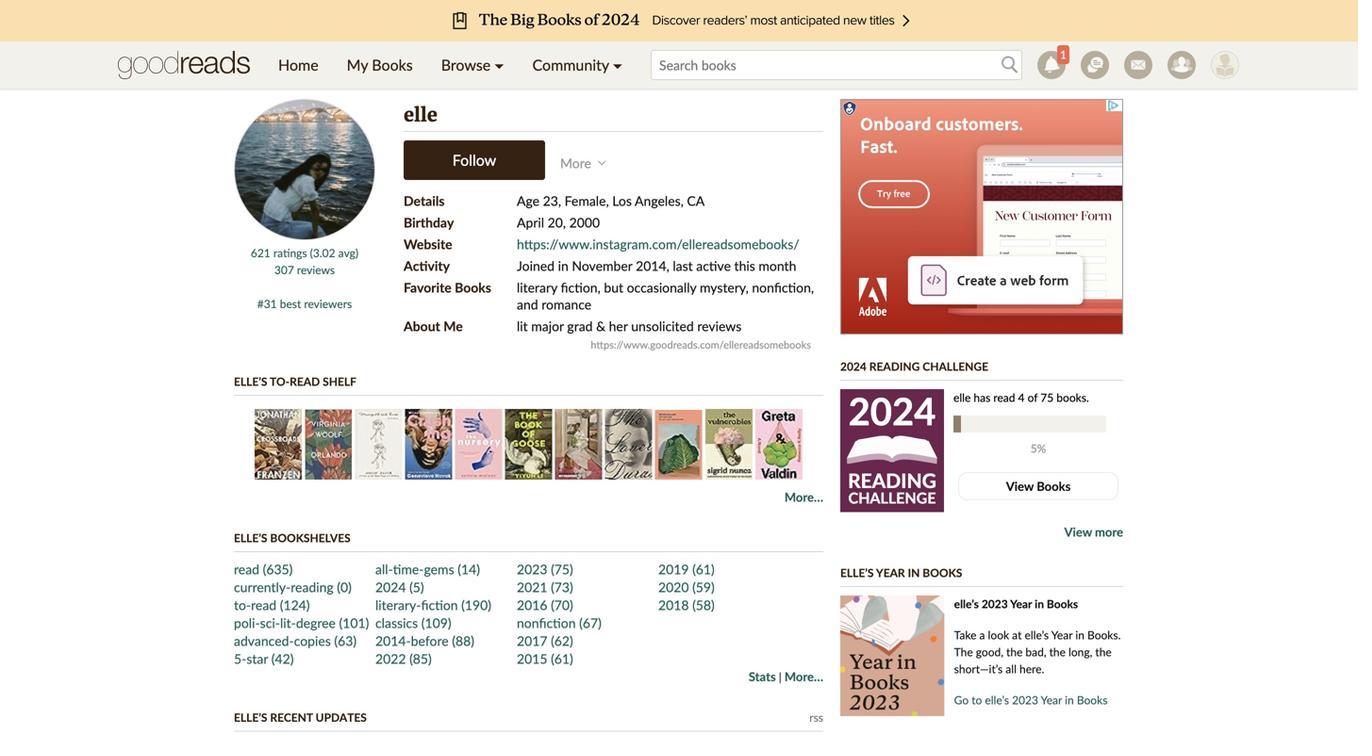 Task type: locate. For each thing, give the bounding box(es) containing it.
▾ inside "popup button"
[[495, 56, 504, 74]]

elle's bookshelves link
[[234, 531, 351, 545]]

0 horizontal spatial view
[[1006, 479, 1034, 494]]

2024 reading challenge link
[[840, 360, 988, 374]]

1 vertical spatial reviews
[[697, 318, 742, 334]]

take
[[954, 629, 977, 642]]

1
[[1060, 48, 1067, 61]]

2024 left reading
[[840, 360, 867, 374]]

0 horizontal spatial read
[[290, 375, 320, 389]]

1 vertical spatial view
[[1064, 525, 1092, 540]]

reviews inside the lit major grad & her unsolicited reviews https://www.goodreads.com/ellereadsomebooks
[[697, 318, 742, 334]]

2020‎
[[658, 580, 689, 596]]

gems‎
[[424, 562, 454, 578]]

read left shelf
[[290, 375, 320, 389]]

1 vertical spatial read
[[993, 391, 1015, 405]]

classics‎               (109) link
[[375, 615, 451, 631]]

1 horizontal spatial read
[[993, 391, 1015, 405]]

read left "4"
[[993, 391, 1015, 405]]

view
[[1006, 479, 1034, 494], [1064, 525, 1092, 540]]

2023 up the look
[[982, 598, 1008, 611]]

1 vertical spatial more…
[[785, 670, 823, 685]]

2020‎               (59) link
[[658, 580, 715, 596]]

(73)
[[551, 580, 573, 596]]

(75)
[[551, 562, 573, 578]]

2023‎               (75) 2021‎               (73) 2016‎               (70) nonfiction‎               (67) 2017‎               (62) 2015‎               (61)
[[517, 562, 602, 667]]

2 ▾ from the left
[[613, 56, 623, 74]]

elle's left in
[[840, 566, 874, 580]]

reviews up https://www.goodreads.com/ellereadsomebooks
[[697, 318, 742, 334]]

and
[[517, 297, 538, 313]]

1 the from the left
[[1006, 646, 1023, 659]]

more… link right | on the bottom right of the page
[[785, 670, 823, 685]]

1 ▾ from the left
[[495, 56, 504, 74]]

1 horizontal spatial to-
[[270, 375, 290, 389]]

(109)
[[421, 615, 451, 631]]

(70)
[[551, 598, 573, 614]]

friend requests image
[[1168, 51, 1196, 79]]

2021‎               (73) link
[[517, 580, 573, 596]]

2023‎
[[517, 562, 548, 578]]

read‎ up 'currently-'
[[234, 562, 259, 578]]

year in books image
[[840, 596, 945, 717]]

books.
[[1057, 391, 1089, 405]]

the down at on the bottom right of page
[[1006, 646, 1023, 659]]

elle's year in books link
[[840, 566, 962, 580]]

(61) down (62)
[[551, 651, 573, 667]]

view more link
[[1064, 525, 1123, 540]]

elle's up the crossroads by jonathan franzen image
[[234, 375, 267, 389]]

in inside joined in november 2014,             last active this month favorite books
[[558, 258, 569, 274]]

0 horizontal spatial ▾
[[495, 56, 504, 74]]

reviewers
[[304, 297, 352, 311]]

more… down greta & valdin by rebecca k. reilly image
[[785, 490, 823, 505]]

the book of goose by yiyun li image
[[505, 409, 552, 480]]

follow button
[[404, 141, 545, 180]]

crossroads by jonathan franzen image
[[255, 409, 302, 480]]

2014-
[[375, 633, 411, 649]]

0 vertical spatial elle
[[404, 103, 437, 127]]

https://www.instagram.com/ellereadsomebooks/ activity
[[404, 236, 800, 274]]

the down books.
[[1095, 646, 1112, 659]]

1 horizontal spatial the
[[1049, 646, 1066, 659]]

year up long, at the bottom
[[1051, 629, 1073, 642]]

community ▾ button
[[518, 42, 637, 89]]

0 vertical spatial view
[[1006, 479, 1034, 494]]

lit major grad & her unsolicited reviews https://www.goodreads.com/ellereadsomebooks
[[517, 318, 811, 351]]

1 horizontal spatial (61)
[[692, 562, 715, 578]]

april 20, 2000 website
[[404, 215, 600, 252]]

all-
[[375, 562, 393, 578]]

the right bad,
[[1049, 646, 1066, 659]]

menu
[[264, 42, 637, 89]]

reading
[[848, 469, 936, 493]]

elle's left recent
[[234, 711, 267, 725]]

1 vertical spatial (61)
[[551, 651, 573, 667]]

elle's recent updates
[[234, 711, 367, 725]]

2023
[[982, 598, 1008, 611], [1012, 694, 1038, 707]]

621 ratings (3.02 avg) 307 reviews
[[251, 246, 359, 277]]

ratings
[[273, 246, 307, 260]]

0 horizontal spatial the
[[1006, 646, 1023, 659]]

2022‎               (85) link
[[375, 651, 432, 667]]

0 horizontal spatial (61)
[[551, 651, 573, 667]]

year down here.
[[1041, 694, 1062, 707]]

0 vertical spatial more…
[[785, 490, 823, 505]]

classics‎
[[375, 615, 418, 631]]

0 horizontal spatial to-
[[234, 598, 251, 614]]

joined
[[517, 258, 555, 274]]

elle's up bad,
[[1025, 629, 1049, 642]]

her
[[609, 318, 628, 334]]

more… link down greta & valdin by rebecca k. reilly image
[[785, 490, 823, 505]]

year
[[876, 566, 905, 580], [1010, 598, 1032, 611], [1051, 629, 1073, 642], [1041, 694, 1062, 707]]

621
[[251, 246, 270, 260]]

2024 reading challenge image
[[843, 429, 941, 468]]

go to elle's 2023 year in books
[[954, 694, 1108, 707]]

(85)
[[409, 651, 432, 667]]

greta & valdin by rebecca k. reilly image
[[755, 409, 803, 480]]

0 vertical spatial 2024
[[840, 360, 867, 374]]

2 horizontal spatial the
[[1095, 646, 1112, 659]]

year inside take a look at elle's year in books. the good, the bad, the long, the short—it's all here.
[[1051, 629, 1073, 642]]

year up at on the bottom right of page
[[1010, 598, 1032, 611]]

elle's for elle's 2023 year in books
[[954, 598, 979, 611]]

0 vertical spatial more… link
[[785, 490, 823, 505]]

website
[[404, 236, 452, 252]]

of
[[1028, 391, 1038, 405]]

1 horizontal spatial 2023
[[1012, 694, 1038, 707]]

elle's right 'to'
[[985, 694, 1009, 707]]

a
[[980, 629, 985, 642]]

1 horizontal spatial reviews
[[697, 318, 742, 334]]

1 horizontal spatial view
[[1064, 525, 1092, 540]]

view books link
[[958, 473, 1119, 501]]

books down long, at the bottom
[[1077, 694, 1108, 707]]

elle's for elle's to-read shelf
[[234, 375, 267, 389]]

november
[[572, 258, 632, 274]]

(61)
[[692, 562, 715, 578], [551, 651, 573, 667]]

to- up poli-
[[234, 598, 251, 614]]

0 vertical spatial (61)
[[692, 562, 715, 578]]

reviews down the (3.02
[[297, 263, 335, 277]]

read‎ down 'currently-'
[[251, 598, 276, 614]]

▾
[[495, 56, 504, 74], [613, 56, 623, 74]]

▾ right community
[[613, 56, 623, 74]]

elle image
[[234, 99, 375, 241]]

literary-fiction‎               (190) link
[[375, 598, 491, 614]]

home link
[[264, 42, 333, 89]]

my books
[[347, 56, 413, 74]]

view left more
[[1064, 525, 1092, 540]]

2024 for 2024
[[848, 389, 936, 434]]

elle's for elle's recent updates
[[234, 711, 267, 725]]

1 horizontal spatial ▾
[[613, 56, 623, 74]]

4
[[1018, 391, 1025, 405]]

0 horizontal spatial 2023
[[982, 598, 1008, 611]]

2023‎               (75) link
[[517, 562, 573, 578]]

grad
[[567, 318, 593, 334]]

lit
[[517, 318, 528, 334]]

0 horizontal spatial elle
[[404, 103, 437, 127]]

0 vertical spatial to-
[[270, 375, 290, 389]]

▾ right browse at left top
[[495, 56, 504, 74]]

year left in
[[876, 566, 905, 580]]

https://www.goodreads.com/ellereadsomebooks
[[591, 339, 811, 351]]

to
[[972, 694, 982, 707]]

reading
[[869, 360, 920, 374]]

(61) inside 2023‎               (75) 2021‎               (73) 2016‎               (70) nonfiction‎               (67) 2017‎               (62) 2015‎               (61)
[[551, 651, 573, 667]]

2 the from the left
[[1049, 646, 1066, 659]]

(61) up (59)
[[692, 562, 715, 578]]

2019‎
[[658, 562, 689, 578]]

short—it's
[[954, 663, 1003, 676]]

in right joined
[[558, 258, 569, 274]]

nonfiction‎
[[517, 615, 576, 631]]

0 vertical spatial read‎
[[234, 562, 259, 578]]

reviews inside the 621 ratings (3.02 avg) 307 reviews
[[297, 263, 335, 277]]

in down long, at the bottom
[[1065, 694, 1074, 707]]

april
[[517, 215, 544, 231]]

2024 reading challenge
[[840, 360, 988, 374]]

0 vertical spatial reviews
[[297, 263, 335, 277]]

view down 5%
[[1006, 479, 1034, 494]]

2015‎
[[517, 651, 548, 667]]

2024 down reading
[[848, 389, 936, 434]]

take a look at elle's year in books. the good, the bad, the long, the short—it's all here.
[[954, 629, 1121, 676]]

2024
[[840, 360, 867, 374], [848, 389, 936, 434]]

elle's for elle's bookshelves
[[234, 531, 267, 545]]

1 vertical spatial elle
[[954, 391, 971, 405]]

but
[[604, 280, 623, 296]]

elle for elle
[[404, 103, 437, 127]]

read
[[290, 375, 320, 389], [993, 391, 1015, 405]]

elle's 2023 year in books
[[954, 598, 1078, 611]]

2024‎               (5) link
[[375, 580, 424, 596]]

menu containing home
[[264, 42, 637, 89]]

more… right | on the bottom right of the page
[[785, 670, 823, 685]]

elle down my books link
[[404, 103, 437, 127]]

1 horizontal spatial elle
[[954, 391, 971, 405]]

▾ inside dropdown button
[[613, 56, 623, 74]]

elle left has
[[954, 391, 971, 405]]

in up long, at the bottom
[[1076, 629, 1085, 642]]

in
[[558, 258, 569, 274], [1035, 598, 1044, 611], [1076, 629, 1085, 642], [1065, 694, 1074, 707]]

elle's up take at the right bottom of page
[[954, 598, 979, 611]]

about
[[404, 318, 440, 334]]

2014-before‎               (88) link
[[375, 633, 474, 649]]

to- left shelf
[[270, 375, 290, 389]]

in
[[908, 566, 920, 580]]

age
[[517, 193, 540, 209]]

1 vertical spatial to-
[[234, 598, 251, 614]]

0 horizontal spatial reviews
[[297, 263, 335, 277]]

advertisement element
[[840, 99, 1123, 335]]

literary
[[517, 280, 557, 296]]

2023 down here.
[[1012, 694, 1038, 707]]

1 vertical spatial more… link
[[785, 670, 823, 685]]

in inside take a look at elle's year in books. the good, the bad, the long, the short—it's all here.
[[1076, 629, 1085, 642]]

my phantoms by gwendoline riley image
[[555, 409, 602, 480]]

the
[[954, 646, 973, 659]]

books up me at the left top
[[455, 280, 491, 296]]

(3.02 avg) link
[[310, 246, 359, 260]]

(5)
[[409, 580, 424, 596]]

more… link
[[785, 490, 823, 505], [785, 670, 823, 685]]

read inside elle has read 4 of 75 books. link
[[993, 391, 1015, 405]]

books.
[[1088, 629, 1121, 642]]

elle's inside take a look at elle's year in books. the good, the bad, the long, the short—it's all here.
[[1025, 629, 1049, 642]]

0 vertical spatial read
[[290, 375, 320, 389]]

to-
[[270, 375, 290, 389], [234, 598, 251, 614]]

▾ for browse ▾
[[495, 56, 504, 74]]

2 more… from the top
[[785, 670, 823, 685]]

1 vertical spatial 2024
[[848, 389, 936, 434]]

view more
[[1064, 525, 1123, 540]]

elle's up "read‎               (635)" 'link'
[[234, 531, 267, 545]]



Task type: describe. For each thing, give the bounding box(es) containing it.
the vulnerables by sigrid nunez image
[[705, 409, 752, 480]]

read for has
[[993, 391, 1015, 405]]

orlando by virginia woolf image
[[305, 409, 352, 480]]

elle's for elle's year in books
[[840, 566, 874, 580]]

community ▾
[[532, 56, 623, 74]]

1 vertical spatial read‎
[[251, 598, 276, 614]]

time-
[[393, 562, 424, 578]]

(101)
[[339, 615, 369, 631]]

advanced-
[[234, 633, 294, 649]]

has
[[974, 391, 991, 405]]

3 the from the left
[[1095, 646, 1112, 659]]

view for view more
[[1064, 525, 1092, 540]]

(3.02
[[310, 246, 335, 260]]

elle for elle has read 4 of 75 books.
[[954, 391, 971, 405]]

female,
[[565, 193, 609, 209]]

unsolicited
[[631, 318, 694, 334]]

sci-
[[260, 615, 280, 631]]

books right in
[[923, 566, 962, 580]]

joined in november 2014,             last active this month favorite books
[[404, 258, 796, 296]]

(63)
[[334, 633, 357, 649]]

browse ▾
[[441, 56, 504, 74]]

books right my
[[372, 56, 413, 74]]

reading challenge
[[848, 469, 936, 508]]

https://www.instagram.com/ellereadsomebooks/
[[517, 236, 800, 252]]

star‎
[[246, 651, 268, 667]]

2018‎               (58) link
[[658, 598, 715, 614]]

follow
[[452, 151, 496, 169]]

read‎               (635) link
[[234, 562, 293, 578]]

elle's year in books
[[840, 566, 962, 580]]

2021‎
[[517, 580, 548, 596]]

stats
[[749, 670, 776, 685]]

#31
[[257, 297, 277, 311]]

the lover by marguerite duras image
[[605, 409, 652, 480]]

to- inside 'read‎               (635) currently-reading‎               (0) to-read‎               (124) poli-sci-lit-degree‎               (101) advanced-copies‎               (63) 5-star‎               (42)'
[[234, 598, 251, 614]]

read for to-
[[290, 375, 320, 389]]

elle's to-read shelf
[[234, 375, 356, 389]]

angeles,
[[635, 193, 684, 209]]

lit-
[[280, 615, 296, 631]]

1 more… link from the top
[[785, 490, 823, 505]]

5-star‎               (42) link
[[234, 651, 294, 667]]

good,
[[976, 646, 1004, 659]]

1 vertical spatial 2023
[[1012, 694, 1038, 707]]

all-time-gems‎               (14) link
[[375, 562, 480, 578]]

los
[[612, 193, 632, 209]]

elle's bookshelves
[[234, 531, 351, 545]]

go to elle's 2023 year in books link
[[954, 694, 1108, 707]]

ca
[[687, 193, 705, 209]]

2 more… link from the top
[[785, 670, 823, 685]]

mystery,
[[700, 280, 749, 296]]

elle's to-read shelf link
[[234, 375, 356, 389]]

books up long, at the bottom
[[1047, 598, 1078, 611]]

the nursery by szilvia molnar image
[[455, 409, 502, 480]]

https://www.instagram.com/ellereadsomebooks/ link
[[517, 236, 800, 252]]

here.
[[1020, 663, 1044, 676]]

75
[[1041, 391, 1054, 405]]

▾ for community ▾
[[613, 56, 623, 74]]

(88)
[[452, 633, 474, 649]]

long,
[[1069, 646, 1093, 659]]

view for view books
[[1006, 479, 1034, 494]]

in up take a look at elle's year in books. the good, the bad, the long, the short—it's all here.
[[1035, 598, 1044, 611]]

read‎               (635) currently-reading‎               (0) to-read‎               (124) poli-sci-lit-degree‎               (101) advanced-copies‎               (63) 5-star‎               (42)
[[234, 562, 369, 667]]

affinities by brian dillon image
[[655, 410, 702, 480]]

bookshelves
[[270, 531, 351, 545]]

rss
[[810, 711, 823, 725]]

307 reviews link
[[274, 263, 335, 277]]

#31 best reviewers
[[257, 297, 352, 311]]

Search for books to add to your shelves search field
[[651, 50, 1022, 80]]

my group discussions image
[[1081, 51, 1109, 79]]

stats link
[[749, 670, 776, 685]]

(62)
[[551, 633, 573, 649]]

(67)
[[579, 615, 602, 631]]

2024 for 2024 reading challenge
[[840, 360, 867, 374]]

reading‎
[[291, 580, 334, 596]]

browse ▾ button
[[427, 42, 518, 89]]

notifications element
[[1038, 45, 1070, 79]]

2022‎
[[375, 651, 406, 667]]

me
[[443, 318, 463, 334]]

(0)
[[337, 580, 352, 596]]

&
[[596, 318, 606, 334]]

fiction‎
[[421, 598, 458, 614]]

bob builder image
[[1211, 51, 1239, 79]]

(14)
[[458, 562, 480, 578]]

nonfiction‎               (67) link
[[517, 615, 602, 631]]

fiction,
[[561, 280, 601, 296]]

my
[[347, 56, 368, 74]]

Search books text field
[[651, 50, 1022, 80]]

recent
[[270, 711, 313, 725]]

2000
[[569, 215, 600, 231]]

all
[[1006, 663, 1017, 676]]

0 vertical spatial 2023
[[982, 598, 1008, 611]]

(61) inside 2019‎               (61) 2020‎               (59) 2018‎               (58)
[[692, 562, 715, 578]]

books down 5%
[[1037, 479, 1071, 494]]

inbox image
[[1124, 51, 1153, 79]]

1 more… from the top
[[785, 490, 823, 505]]

challenge
[[848, 489, 936, 508]]

best
[[280, 297, 301, 311]]

favorite
[[404, 280, 452, 296]]

currently-
[[234, 580, 291, 596]]

books inside joined in november 2014,             last active this month favorite books
[[455, 280, 491, 296]]

at
[[1012, 629, 1022, 642]]

shelf
[[323, 375, 356, 389]]

degree‎
[[296, 615, 336, 631]]

crushing by genevieve novak image
[[405, 409, 452, 480]]

marigold and rose by louise glück image
[[355, 409, 402, 480]]

birthday
[[404, 215, 454, 231]]

age 23, female, los angeles, ca birthday
[[404, 193, 705, 231]]

|
[[779, 671, 782, 684]]



Task type: vqa. For each thing, say whether or not it's contained in the screenshot.


